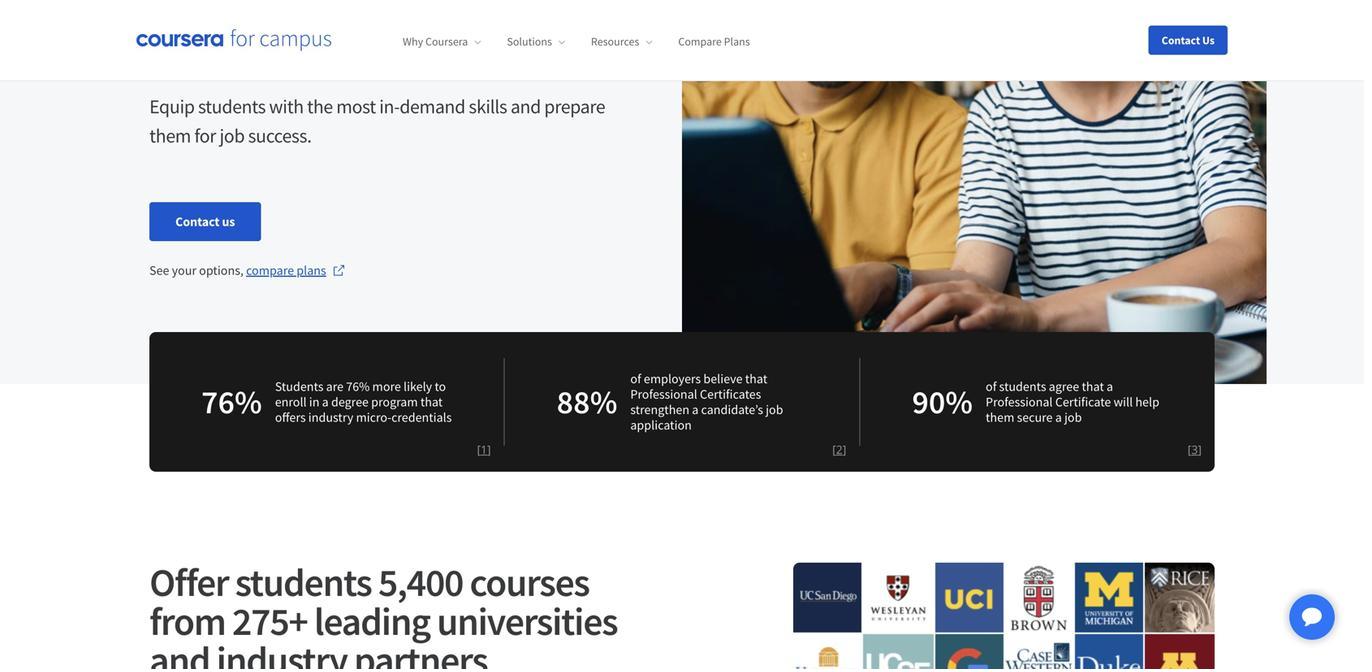 Task type: describe. For each thing, give the bounding box(es) containing it.
a inside 'of employers believe that professional certificates strengthen a candidate's job application'
[[692, 402, 699, 418]]

secure
[[1017, 409, 1053, 425]]

275+
[[232, 597, 307, 646]]

3
[[1191, 442, 1198, 457]]

help
[[1135, 394, 1159, 410]]

in-
[[379, 94, 400, 119]]

[ for 88%
[[832, 442, 836, 457]]

degree
[[331, 394, 369, 410]]

contact for contact us
[[175, 214, 219, 230]]

[ 2 ]
[[832, 442, 846, 457]]

compare plans link
[[246, 261, 346, 280]]

why coursera
[[403, 34, 468, 49]]

a left will
[[1107, 378, 1113, 395]]

offer
[[149, 558, 228, 607]]

[ 1 ]
[[477, 442, 491, 457]]

to
[[435, 378, 446, 395]]

2
[[836, 442, 843, 457]]

us
[[1202, 33, 1215, 48]]

program
[[371, 394, 418, 410]]

solutions link
[[507, 34, 565, 49]]

of for 90%
[[986, 378, 997, 395]]

76% inside the students are 76% more likely to enroll in a degree program that offers industry micro-credentials
[[346, 378, 370, 395]]

that for 90%
[[1082, 378, 1104, 395]]

see your options,
[[149, 262, 246, 279]]

1
[[481, 442, 487, 457]]

leading
[[314, 597, 430, 646]]

[ 3 ]
[[1188, 442, 1202, 457]]

students for them
[[198, 94, 266, 119]]

compare plans
[[246, 262, 326, 279]]

certificates
[[700, 386, 761, 402]]

students for partners
[[235, 558, 372, 607]]

contact us
[[1162, 33, 1215, 48]]

the
[[307, 94, 333, 119]]

why coursera link
[[403, 34, 481, 49]]

prepare
[[544, 94, 605, 119]]

see
[[149, 262, 169, 279]]

employers
[[644, 371, 701, 387]]

plans
[[297, 262, 326, 279]]

options,
[[199, 262, 244, 279]]

certificate
[[1055, 394, 1111, 410]]

your
[[172, 262, 196, 279]]

equip students with the most in-demand skills and prepare them for job success.
[[149, 94, 605, 148]]

demand
[[400, 94, 465, 119]]

contact us
[[175, 214, 235, 230]]

us
[[222, 214, 235, 230]]

from
[[149, 597, 225, 646]]

that for 88%
[[745, 371, 767, 387]]

and for industry
[[149, 636, 210, 669]]

contact for contact us
[[1162, 33, 1200, 48]]

contact us button
[[1149, 26, 1228, 55]]

in
[[309, 394, 320, 410]]

likely
[[404, 378, 432, 395]]

of employers believe that professional certificates strengthen a candidate's job application
[[630, 371, 783, 433]]

strengthen
[[630, 402, 689, 418]]

most
[[336, 94, 376, 119]]



Task type: vqa. For each thing, say whether or not it's contained in the screenshot.
'[ 2 ]' at the right of the page
yes



Task type: locate. For each thing, give the bounding box(es) containing it.
1 vertical spatial industry
[[216, 636, 347, 669]]

0 horizontal spatial contact
[[175, 214, 219, 230]]

0 vertical spatial contact
[[1162, 33, 1200, 48]]

a right the strengthen
[[692, 402, 699, 418]]

students are 76% more likely to enroll in a degree program that offers industry micro-credentials
[[275, 378, 452, 425]]

them inside the of students agree that a professional certificate will help them secure a job
[[986, 409, 1014, 425]]

solutions
[[507, 34, 552, 49]]

students
[[198, 94, 266, 119], [999, 378, 1046, 395], [235, 558, 372, 607]]

1 vertical spatial them
[[986, 409, 1014, 425]]

that right program
[[420, 394, 443, 410]]

90%
[[912, 381, 973, 422]]

1 horizontal spatial [
[[832, 442, 836, 457]]

1 horizontal spatial job
[[766, 402, 783, 418]]

a right in
[[322, 394, 329, 410]]

application
[[630, 417, 692, 433]]

for
[[194, 123, 216, 148]]

0 horizontal spatial [
[[477, 442, 481, 457]]

industry inside 'offer students 5,400 courses from 275+ leading universities and industry partners'
[[216, 636, 347, 669]]

0 horizontal spatial that
[[420, 394, 443, 410]]

professional inside 'of employers believe that professional certificates strengthen a candidate's job application'
[[630, 386, 697, 402]]

2 horizontal spatial ]
[[1198, 442, 1202, 457]]

1 vertical spatial and
[[149, 636, 210, 669]]

are
[[326, 378, 344, 395]]

plans
[[724, 34, 750, 49]]

1 horizontal spatial ]
[[843, 442, 846, 457]]

coursera
[[425, 34, 468, 49]]

contact us link
[[149, 202, 261, 241]]

them
[[149, 123, 191, 148], [986, 409, 1014, 425]]

contact left us
[[1162, 33, 1200, 48]]

job for equip
[[220, 123, 245, 148]]

0 horizontal spatial 76%
[[201, 381, 262, 422]]

] for 76%
[[487, 442, 491, 457]]

of left employers
[[630, 371, 641, 387]]

88%
[[557, 381, 617, 422]]

and inside equip students with the most in-demand skills and prepare them for job success.
[[511, 94, 541, 119]]

courses
[[470, 558, 589, 607]]

and down offer
[[149, 636, 210, 669]]

job for of
[[1064, 409, 1082, 425]]

job inside equip students with the most in-demand skills and prepare them for job success.
[[220, 123, 245, 148]]

them left 'secure'
[[986, 409, 1014, 425]]

] for 90%
[[1198, 442, 1202, 457]]

will
[[1114, 394, 1133, 410]]

job
[[220, 123, 245, 148], [766, 402, 783, 418], [1064, 409, 1082, 425]]

that right agree
[[1082, 378, 1104, 395]]

a
[[1107, 378, 1113, 395], [322, 394, 329, 410], [692, 402, 699, 418], [1055, 409, 1062, 425]]

contact
[[1162, 33, 1200, 48], [175, 214, 219, 230]]

1 horizontal spatial 76%
[[346, 378, 370, 395]]

professional up application
[[630, 386, 697, 402]]

that inside 'of employers believe that professional certificates strengthen a candidate's job application'
[[745, 371, 767, 387]]

job down agree
[[1064, 409, 1082, 425]]

2 [ from the left
[[832, 442, 836, 457]]

professional left certificate
[[986, 394, 1053, 410]]

1 horizontal spatial that
[[745, 371, 767, 387]]

]
[[487, 442, 491, 457], [843, 442, 846, 457], [1198, 442, 1202, 457]]

enroll
[[275, 394, 307, 410]]

professional inside the of students agree that a professional certificate will help them secure a job
[[986, 394, 1053, 410]]

0 vertical spatial and
[[511, 94, 541, 119]]

them down equip
[[149, 123, 191, 148]]

compare
[[246, 262, 294, 279]]

1 ] from the left
[[487, 442, 491, 457]]

[ for 76%
[[477, 442, 481, 457]]

5,400
[[378, 558, 463, 607]]

2 vertical spatial students
[[235, 558, 372, 607]]

partners
[[354, 636, 488, 669]]

why
[[403, 34, 423, 49]]

more
[[372, 378, 401, 395]]

1 horizontal spatial contact
[[1162, 33, 1200, 48]]

contact inside button
[[1162, 33, 1200, 48]]

that inside the students are 76% more likely to enroll in a degree program that offers industry micro-credentials
[[420, 394, 443, 410]]

job right the for
[[220, 123, 245, 148]]

and right skills
[[511, 94, 541, 119]]

contact inside 'link'
[[175, 214, 219, 230]]

micro-
[[356, 409, 391, 425]]

0 vertical spatial industry
[[308, 409, 353, 425]]

3 ] from the left
[[1198, 442, 1202, 457]]

0 vertical spatial students
[[198, 94, 266, 119]]

success.
[[248, 123, 311, 148]]

job inside the of students agree that a professional certificate will help them secure a job
[[1064, 409, 1082, 425]]

contact left us at the top of the page
[[175, 214, 219, 230]]

0 horizontal spatial job
[[220, 123, 245, 148]]

that inside the of students agree that a professional certificate will help them secure a job
[[1082, 378, 1104, 395]]

[
[[477, 442, 481, 457], [832, 442, 836, 457], [1188, 442, 1191, 457]]

1 horizontal spatial professional
[[986, 394, 1053, 410]]

2 horizontal spatial [
[[1188, 442, 1191, 457]]

candidate's
[[701, 402, 763, 418]]

0 vertical spatial them
[[149, 123, 191, 148]]

of inside the of students agree that a professional certificate will help them secure a job
[[986, 378, 997, 395]]

2 horizontal spatial job
[[1064, 409, 1082, 425]]

and inside 'offer students 5,400 courses from 275+ leading universities and industry partners'
[[149, 636, 210, 669]]

0 horizontal spatial and
[[149, 636, 210, 669]]

and for prepare
[[511, 94, 541, 119]]

resources
[[591, 34, 639, 49]]

0 horizontal spatial them
[[149, 123, 191, 148]]

76%
[[346, 378, 370, 395], [201, 381, 262, 422]]

offers
[[275, 409, 306, 425]]

] for 88%
[[843, 442, 846, 457]]

coursera for campus image
[[136, 29, 331, 51]]

credentials
[[391, 409, 452, 425]]

2 ] from the left
[[843, 442, 846, 457]]

job right the candidate's
[[766, 402, 783, 418]]

1 horizontal spatial and
[[511, 94, 541, 119]]

76% left enroll at the left bottom of the page
[[201, 381, 262, 422]]

students
[[275, 378, 324, 395]]

1 vertical spatial students
[[999, 378, 1046, 395]]

resources link
[[591, 34, 652, 49]]

job inside 'of employers believe that professional certificates strengthen a candidate's job application'
[[766, 402, 783, 418]]

1 vertical spatial contact
[[175, 214, 219, 230]]

industry
[[308, 409, 353, 425], [216, 636, 347, 669]]

compare plans
[[678, 34, 750, 49]]

0 horizontal spatial professional
[[630, 386, 697, 402]]

and
[[511, 94, 541, 119], [149, 636, 210, 669]]

students for secure
[[999, 378, 1046, 395]]

with
[[269, 94, 304, 119]]

industry inside the students are 76% more likely to enroll in a degree program that offers industry micro-credentials
[[308, 409, 353, 425]]

them inside equip students with the most in-demand skills and prepare them for job success.
[[149, 123, 191, 148]]

professional
[[630, 386, 697, 402], [986, 394, 1053, 410]]

offer students 5,400 courses from 275+ leading universities and industry partners
[[149, 558, 617, 669]]

students inside equip students with the most in-demand skills and prepare them for job success.
[[198, 94, 266, 119]]

equip
[[149, 94, 195, 119]]

of students agree that a professional certificate will help them secure a job
[[986, 378, 1159, 425]]

2 horizontal spatial that
[[1082, 378, 1104, 395]]

of for 88%
[[630, 371, 641, 387]]

that right believe
[[745, 371, 767, 387]]

0 horizontal spatial of
[[630, 371, 641, 387]]

compare plans link
[[678, 34, 750, 49]]

universities
[[437, 597, 617, 646]]

that
[[745, 371, 767, 387], [1082, 378, 1104, 395], [420, 394, 443, 410]]

believe
[[703, 371, 743, 387]]

students inside the of students agree that a professional certificate will help them secure a job
[[999, 378, 1046, 395]]

1 [ from the left
[[477, 442, 481, 457]]

0 horizontal spatial ]
[[487, 442, 491, 457]]

of inside 'of employers believe that professional certificates strengthen a candidate's job application'
[[630, 371, 641, 387]]

of right the 90% on the right of the page
[[986, 378, 997, 395]]

1 horizontal spatial of
[[986, 378, 997, 395]]

of
[[630, 371, 641, 387], [986, 378, 997, 395]]

students inside 'offer students 5,400 courses from 275+ leading universities and industry partners'
[[235, 558, 372, 607]]

3 [ from the left
[[1188, 442, 1191, 457]]

compare
[[678, 34, 722, 49]]

a inside the students are 76% more likely to enroll in a degree program that offers industry micro-credentials
[[322, 394, 329, 410]]

skills
[[469, 94, 507, 119]]

[ for 90%
[[1188, 442, 1191, 457]]

agree
[[1049, 378, 1079, 395]]

1 horizontal spatial them
[[986, 409, 1014, 425]]

a right 'secure'
[[1055, 409, 1062, 425]]

76% right the are
[[346, 378, 370, 395]]



